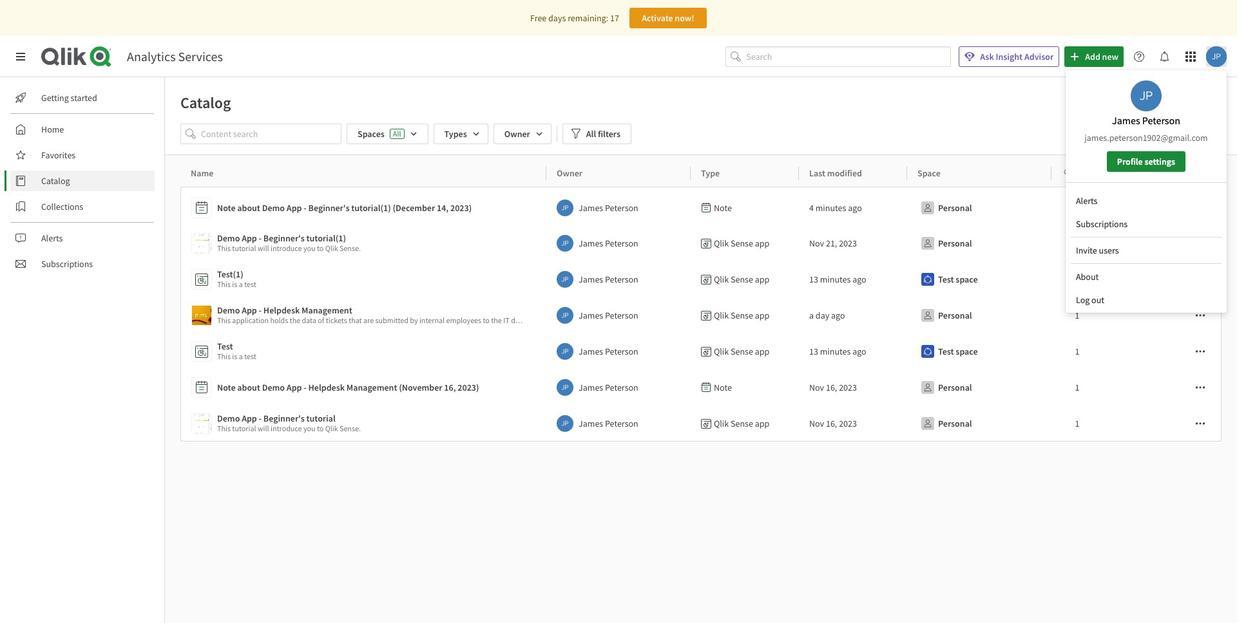 Task type: locate. For each thing, give the bounding box(es) containing it.
ago
[[848, 202, 862, 214], [853, 274, 867, 285], [831, 310, 845, 322], [853, 346, 867, 358]]

catalog
[[180, 93, 231, 113], [41, 175, 70, 187]]

test space
[[938, 274, 978, 285], [938, 346, 978, 358]]

introduce for tutorial
[[271, 424, 302, 434]]

test space button
[[918, 269, 980, 290], [918, 342, 980, 362]]

2 2023 from the top
[[839, 382, 857, 394]]

1 about from the top
[[237, 202, 260, 214]]

2 app from the top
[[755, 274, 770, 285]]

5 qlik sense app cell from the top
[[691, 406, 799, 442]]

tutorial(1) down 'note about demo app - beginner's tutorial(1) (december 14, 2023)'
[[306, 233, 346, 244]]

subscriptions
[[1076, 218, 1128, 230], [41, 258, 93, 270]]

qlik inside demo app - beginner's tutorial this tutorial will introduce you to qlik sense.
[[325, 424, 338, 434]]

to inside demo app - beginner's tutorial(1) this tutorial will introduce you to qlik sense.
[[317, 244, 324, 253]]

0 horizontal spatial tutorial(1)
[[306, 233, 346, 244]]

2 qlik sense app image from the top
[[192, 306, 211, 325]]

1 1 cell from the top
[[1052, 187, 1098, 226]]

0 vertical spatial subscriptions
[[1076, 218, 1128, 230]]

3 app from the top
[[755, 310, 770, 322]]

test inside test this is a test
[[244, 352, 256, 362]]

2 13 minutes ago cell from the top
[[799, 334, 907, 370]]

this
[[217, 244, 231, 253], [217, 280, 231, 289], [217, 352, 231, 362], [217, 424, 231, 434]]

peterson
[[1142, 114, 1181, 127], [605, 202, 638, 214], [605, 238, 638, 249], [605, 274, 638, 285], [605, 310, 638, 322], [605, 346, 638, 358], [605, 382, 638, 394], [605, 418, 638, 430]]

0 vertical spatial you
[[303, 244, 315, 253]]

app
[[755, 238, 770, 249], [755, 274, 770, 285], [755, 310, 770, 322], [755, 346, 770, 358], [755, 418, 770, 430]]

getting started
[[41, 92, 97, 104]]

1 vertical spatial space
[[956, 346, 978, 358]]

2 nov 16, 2023 from the top
[[809, 418, 857, 430]]

3 james peterson from the top
[[579, 274, 638, 285]]

app for tutorial(1)
[[242, 233, 257, 244]]

minutes down a day ago
[[820, 346, 851, 358]]

qlik sense app image inside demo app - helpdesk management 'button'
[[192, 306, 211, 325]]

switch view group
[[1176, 124, 1219, 144]]

test space cell for 1
[[907, 334, 1052, 370]]

ago inside cell
[[848, 202, 862, 214]]

0 horizontal spatial helpdesk
[[263, 305, 300, 316]]

13 up day
[[809, 274, 818, 285]]

james peterson image for nov 16, 2023
[[557, 416, 574, 432]]

analytics services element
[[127, 48, 223, 64]]

1 cell
[[1052, 187, 1098, 226], [1052, 226, 1098, 262], [1052, 298, 1098, 334], [1052, 334, 1098, 370], [1052, 370, 1098, 406], [1052, 406, 1098, 442]]

- inside demo app - beginner's tutorial(1) this tutorial will introduce you to qlik sense.
[[259, 233, 262, 244]]

filters region
[[165, 121, 1237, 155]]

1 13 minutes ago from the top
[[809, 274, 867, 285]]

invite users
[[1076, 245, 1119, 256]]

0 vertical spatial nov 16, 2023
[[809, 382, 857, 394]]

qlik sense app for demo app - helpdesk management
[[714, 310, 770, 322]]

test inside test(1) this is a test
[[244, 280, 256, 289]]

test
[[244, 280, 256, 289], [244, 352, 256, 362]]

a inside button
[[809, 310, 814, 322]]

a inside test(1) this is a test
[[239, 280, 243, 289]]

2 introduce from the top
[[271, 424, 302, 434]]

0 vertical spatial 2023)
[[450, 202, 472, 214]]

1 vertical spatial nov 16, 2023
[[809, 418, 857, 430]]

home
[[41, 124, 64, 135]]

app inside demo app - beginner's tutorial this tutorial will introduce you to qlik sense.
[[242, 413, 257, 425]]

test
[[938, 274, 954, 285], [217, 341, 233, 352], [938, 346, 954, 358]]

nov
[[809, 238, 824, 249], [809, 382, 824, 394], [809, 418, 824, 430]]

1 cell for 13 minutes ago
[[1052, 334, 1098, 370]]

james peterson for test
[[579, 346, 638, 358]]

qlik sense app for test
[[714, 346, 770, 358]]

2 test from the top
[[244, 352, 256, 362]]

sense. down 'note about demo app - beginner's tutorial(1) (december 14, 2023)'
[[340, 244, 361, 253]]

3 qlik sense app cell from the top
[[691, 298, 799, 334]]

test space button for 1
[[918, 342, 980, 362]]

tutorial inside demo app - beginner's tutorial(1) this tutorial will introduce you to qlik sense.
[[232, 244, 256, 253]]

about inside note about demo app - beginner's tutorial(1) (december 14, 2023) 'button'
[[237, 202, 260, 214]]

2 about from the top
[[237, 382, 260, 394]]

13 minutes ago button down nov 21, 2023 button
[[809, 269, 867, 290]]

1 vertical spatial test space
[[938, 346, 978, 358]]

1 nov 16, 2023 from the top
[[809, 382, 857, 394]]

1 vertical spatial 13
[[809, 346, 818, 358]]

a day ago
[[809, 310, 845, 322]]

nov 16, 2023
[[809, 382, 857, 394], [809, 418, 857, 430]]

beginner's
[[308, 202, 350, 214], [263, 233, 305, 244], [263, 413, 305, 425]]

3 this from the top
[[217, 352, 231, 362]]

1 vertical spatial will
[[258, 424, 269, 434]]

2023 for tutorial(1)
[[839, 238, 857, 249]]

4 qlik sense app cell from the top
[[691, 334, 799, 370]]

note inside note about demo app - helpdesk management (november 16, 2023) button
[[217, 382, 236, 394]]

1 vertical spatial 13 minutes ago
[[809, 346, 867, 358]]

is for test(1)
[[232, 280, 237, 289]]

-
[[304, 202, 307, 214], [259, 233, 262, 244], [259, 305, 262, 316], [304, 382, 307, 394], [259, 413, 262, 425]]

0 vertical spatial test space button
[[918, 269, 980, 290]]

minutes
[[816, 202, 846, 214], [820, 274, 851, 285], [820, 346, 851, 358]]

1 app from the top
[[755, 238, 770, 249]]

3 personal cell from the top
[[907, 298, 1052, 334]]

app for demo app - beginner's tutorial
[[755, 418, 770, 430]]

0 vertical spatial tutorial(1)
[[351, 202, 391, 214]]

0 horizontal spatial subscriptions
[[41, 258, 93, 270]]

james peterson cell for demo app - helpdesk management
[[546, 298, 691, 334]]

james peterson image for 4 minutes ago cell
[[557, 200, 574, 217]]

will inside demo app - beginner's tutorial(1) this tutorial will introduce you to qlik sense.
[[258, 244, 269, 253]]

0 vertical spatial qlik sense app image
[[192, 234, 211, 253]]

2 sense from the top
[[731, 274, 753, 285]]

started
[[71, 92, 97, 104]]

Content search text field
[[201, 124, 342, 144]]

james peterson image
[[1131, 81, 1162, 111], [557, 200, 574, 217], [557, 235, 574, 252], [557, 271, 574, 288]]

1 vertical spatial helpdesk
[[308, 382, 345, 394]]

1 cell for nov 16, 2023
[[1052, 406, 1098, 442]]

management inside 'button'
[[302, 305, 352, 316]]

personal for nov 16, 2023
[[938, 418, 972, 430]]

a day ago cell
[[799, 298, 907, 334]]

3 2023 from the top
[[839, 418, 857, 430]]

will
[[258, 244, 269, 253], [258, 424, 269, 434]]

test space for 0
[[938, 274, 978, 285]]

test right test(1)
[[244, 280, 256, 289]]

tutorial(1) left the (december
[[351, 202, 391, 214]]

13 minutes ago down a day ago
[[809, 346, 867, 358]]

1 for a day ago
[[1075, 310, 1080, 322]]

2023) right (november
[[458, 382, 479, 394]]

13
[[809, 274, 818, 285], [809, 346, 818, 358]]

0 vertical spatial 13
[[809, 274, 818, 285]]

a left day
[[809, 310, 814, 322]]

2 test space from the top
[[938, 346, 978, 358]]

demo inside demo app - beginner's tutorial this tutorial will introduce you to qlik sense.
[[217, 413, 240, 425]]

16, inside nov 16, 2023 button
[[826, 418, 837, 430]]

nov inside button
[[809, 418, 824, 430]]

1 horizontal spatial alerts
[[1076, 195, 1098, 207]]

space for 1
[[956, 346, 978, 358]]

note cell for nov
[[691, 370, 799, 406]]

1 vertical spatial is
[[232, 352, 237, 362]]

about up demo app - beginner's tutorial(1) this tutorial will introduce you to qlik sense.
[[237, 202, 260, 214]]

space
[[918, 168, 941, 179]]

5 personal cell from the top
[[907, 406, 1052, 442]]

subscriptions down alerts link
[[41, 258, 93, 270]]

minutes inside cell
[[816, 202, 846, 214]]

james inside the james peterson james.peterson1902@gmail.com
[[1112, 114, 1140, 127]]

3 1 from the top
[[1075, 310, 1080, 322]]

tutorial for demo app - beginner's tutorial(1)
[[232, 244, 256, 253]]

2 nov 16, 2023 cell from the top
[[799, 406, 907, 442]]

test inside test this is a test
[[217, 341, 233, 352]]

2023) right 14,
[[450, 202, 472, 214]]

getting started link
[[10, 88, 155, 108]]

13 minutes ago button for 1
[[809, 342, 867, 362]]

0 vertical spatial test space
[[938, 274, 978, 285]]

qlik sense app for demo app - beginner's tutorial(1)
[[714, 238, 770, 249]]

13 minutes ago button
[[809, 269, 867, 290], [809, 342, 867, 362]]

alerts up invite
[[1076, 195, 1098, 207]]

this inside demo app - beginner's tutorial this tutorial will introduce you to qlik sense.
[[217, 424, 231, 434]]

4 personal cell from the top
[[907, 370, 1052, 406]]

2 space from the top
[[956, 346, 978, 358]]

4 qlik sense app from the top
[[714, 346, 770, 358]]

1 vertical spatial to
[[317, 424, 324, 434]]

ago for test(1)
[[853, 274, 867, 285]]

sense. inside demo app - beginner's tutorial(1) this tutorial will introduce you to qlik sense.
[[340, 244, 361, 253]]

1 this from the top
[[217, 244, 231, 253]]

tutorial(1) inside 'button'
[[351, 202, 391, 214]]

qlik sense app cell
[[691, 226, 799, 262], [691, 262, 799, 298], [691, 298, 799, 334], [691, 334, 799, 370], [691, 406, 799, 442]]

cell
[[1098, 187, 1144, 226], [1144, 187, 1222, 226], [1098, 226, 1144, 262], [1144, 226, 1222, 262], [1098, 262, 1144, 298], [1144, 262, 1222, 298], [1098, 298, 1144, 334], [1144, 298, 1222, 334], [1098, 334, 1144, 370], [1144, 334, 1222, 370], [1098, 370, 1144, 406], [1144, 370, 1222, 406], [1098, 406, 1144, 442], [1144, 406, 1222, 442]]

2 vertical spatial beginner's
[[263, 413, 305, 425]]

4 james peterson from the top
[[579, 310, 638, 322]]

1 13 minutes ago cell from the top
[[799, 262, 907, 298]]

james peterson image
[[1206, 46, 1227, 67], [557, 307, 574, 324], [557, 343, 574, 360], [557, 380, 574, 396], [557, 416, 574, 432]]

james peterson image for 0 13 minutes ago cell
[[557, 271, 574, 288]]

1 vertical spatial 2023
[[839, 382, 857, 394]]

1 vertical spatial alerts
[[41, 233, 63, 244]]

note about demo app - beginner's tutorial(1) (december 14, 2023) button
[[191, 195, 541, 221]]

1 vertical spatial introduce
[[271, 424, 302, 434]]

beginner's inside demo app - beginner's tutorial this tutorial will introduce you to qlik sense.
[[263, 413, 305, 425]]

this inside test(1) this is a test
[[217, 280, 231, 289]]

sense.
[[340, 244, 361, 253], [340, 424, 361, 434]]

about inside note about demo app - helpdesk management (november 16, 2023) button
[[237, 382, 260, 394]]

about
[[237, 202, 260, 214], [237, 382, 260, 394]]

this inside test this is a test
[[217, 352, 231, 362]]

app inside demo app - helpdesk management 'button'
[[242, 305, 257, 316]]

you down note about demo app - helpdesk management (november 16, 2023)
[[303, 424, 315, 434]]

2 vertical spatial qlik sense app image
[[192, 414, 211, 434]]

0
[[1075, 274, 1080, 285]]

minutes down nov 21, 2023 button
[[820, 274, 851, 285]]

2 personal from the top
[[938, 238, 972, 249]]

13 minutes ago
[[809, 274, 867, 285], [809, 346, 867, 358]]

0 vertical spatial 2023
[[839, 238, 857, 249]]

qlik for demo app - beginner's tutorial(1)
[[714, 238, 729, 249]]

viewed by image
[[1064, 167, 1074, 177]]

note inside note about demo app - beginner's tutorial(1) (december 14, 2023) 'button'
[[217, 202, 236, 214]]

5 personal button from the top
[[918, 414, 975, 434]]

2 note cell from the top
[[691, 370, 799, 406]]

1 introduce from the top
[[271, 244, 302, 253]]

5 james peterson from the top
[[579, 346, 638, 358]]

test(1)
[[217, 269, 243, 280]]

space for 0
[[956, 274, 978, 285]]

13 minutes ago button for 0
[[809, 269, 867, 290]]

0 vertical spatial catalog
[[180, 93, 231, 113]]

navigation pane element
[[0, 82, 164, 280]]

about down test this is a test
[[237, 382, 260, 394]]

will for tutorial(1)
[[258, 244, 269, 253]]

0 vertical spatial nov
[[809, 238, 824, 249]]

a up demo app - helpdesk management
[[239, 280, 243, 289]]

1 vertical spatial catalog
[[41, 175, 70, 187]]

2 vertical spatial minutes
[[820, 346, 851, 358]]

will inside demo app - beginner's tutorial this tutorial will introduce you to qlik sense.
[[258, 424, 269, 434]]

nov 16, 2023 cell for qlik sense app
[[799, 406, 907, 442]]

2 1 cell from the top
[[1052, 226, 1098, 262]]

1 you from the top
[[303, 244, 315, 253]]

13 minutes ago button down a day ago
[[809, 342, 867, 362]]

1 horizontal spatial subscriptions
[[1076, 218, 1128, 230]]

beginner's inside demo app - beginner's tutorial(1) this tutorial will introduce you to qlik sense.
[[263, 233, 305, 244]]

1 vertical spatial 13 minutes ago button
[[809, 342, 867, 362]]

to for tutorial
[[317, 424, 324, 434]]

2 qlik sense app from the top
[[714, 274, 770, 285]]

1 test space button from the top
[[918, 269, 980, 290]]

2 sense. from the top
[[340, 424, 361, 434]]

nov 21, 2023
[[809, 238, 857, 249]]

1 vertical spatial 13 minutes ago cell
[[799, 334, 907, 370]]

nov 16, 2023 cell
[[799, 370, 907, 406], [799, 406, 907, 442]]

personal cell
[[907, 187, 1052, 226], [907, 226, 1052, 262], [907, 298, 1052, 334], [907, 370, 1052, 406], [907, 406, 1052, 442]]

2 is from the top
[[232, 352, 237, 362]]

invite users button
[[1071, 240, 1222, 261]]

1 nov from the top
[[809, 238, 824, 249]]

app for management
[[242, 305, 257, 316]]

2 13 minutes ago from the top
[[809, 346, 867, 358]]

0 vertical spatial introduce
[[271, 244, 302, 253]]

(november
[[399, 382, 442, 394]]

qlik inside demo app - beginner's tutorial(1) this tutorial will introduce you to qlik sense.
[[325, 244, 338, 253]]

5 james peterson cell from the top
[[546, 334, 691, 370]]

home link
[[10, 119, 155, 140]]

13 minutes ago cell down a day ago button
[[799, 334, 907, 370]]

0 vertical spatial 13 minutes ago button
[[809, 269, 867, 290]]

a for test
[[239, 352, 243, 362]]

james peterson image for 13 minutes ago
[[557, 343, 574, 360]]

3 1 cell from the top
[[1052, 298, 1098, 334]]

3 personal button from the top
[[918, 305, 975, 326]]

14,
[[437, 202, 449, 214]]

ago inside button
[[831, 310, 845, 322]]

1 vertical spatial a
[[809, 310, 814, 322]]

demo for demo app - beginner's tutorial(1) this tutorial will introduce you to qlik sense.
[[217, 233, 240, 244]]

test for test
[[244, 352, 256, 362]]

1 cell for nov 21, 2023
[[1052, 226, 1098, 262]]

1 vertical spatial test space cell
[[907, 334, 1052, 370]]

1 sense from the top
[[731, 238, 753, 249]]

5 qlik sense app from the top
[[714, 418, 770, 430]]

1 test space from the top
[[938, 274, 978, 285]]

james peterson cell
[[546, 187, 691, 226], [546, 226, 691, 262], [546, 262, 691, 298], [546, 298, 691, 334], [546, 334, 691, 370], [546, 370, 691, 406], [546, 406, 691, 442]]

note about demo app - beginner's tutorial(1) (december 14, 2023)
[[217, 202, 472, 214]]

1 test space cell from the top
[[907, 262, 1052, 298]]

1 2023 from the top
[[839, 238, 857, 249]]

to
[[317, 244, 324, 253], [317, 424, 324, 434]]

0 vertical spatial a
[[239, 280, 243, 289]]

0 vertical spatial sense.
[[340, 244, 361, 253]]

1 vertical spatial nov
[[809, 382, 824, 394]]

2 personal button from the top
[[918, 233, 975, 254]]

nov 21, 2023 button
[[809, 233, 857, 254]]

app for demo app - helpdesk management
[[755, 310, 770, 322]]

2 vertical spatial 2023
[[839, 418, 857, 430]]

name
[[191, 168, 213, 179]]

1 vertical spatial sense.
[[340, 424, 361, 434]]

2023 inside button
[[839, 238, 857, 249]]

1 vertical spatial note cell
[[691, 370, 799, 406]]

searchbar element
[[726, 46, 951, 67]]

2 james peterson cell from the top
[[546, 226, 691, 262]]

1 horizontal spatial helpdesk
[[308, 382, 345, 394]]

0 vertical spatial helpdesk
[[263, 305, 300, 316]]

james.peterson1902@gmail.com
[[1085, 132, 1208, 144]]

james peterson james.peterson1902@gmail.com
[[1085, 114, 1208, 144]]

2 vertical spatial nov
[[809, 418, 824, 430]]

qlik sense app
[[714, 238, 770, 249], [714, 274, 770, 285], [714, 310, 770, 322], [714, 346, 770, 358], [714, 418, 770, 430]]

qlik sense app for test(1)
[[714, 274, 770, 285]]

1 test from the top
[[244, 280, 256, 289]]

about for note about demo app - helpdesk management (november 16, 2023)
[[237, 382, 260, 394]]

13 minutes ago cell
[[799, 262, 907, 298], [799, 334, 907, 370]]

0 vertical spatial is
[[232, 280, 237, 289]]

james peterson for demo app - beginner's tutorial
[[579, 418, 638, 430]]

you down 'note about demo app - beginner's tutorial(1) (december 14, 2023)'
[[303, 244, 315, 253]]

2 to from the top
[[317, 424, 324, 434]]

1 qlik sense app image from the top
[[192, 234, 211, 253]]

2 this from the top
[[217, 280, 231, 289]]

demo inside demo app - beginner's tutorial(1) this tutorial will introduce you to qlik sense.
[[217, 233, 240, 244]]

personal for nov 21, 2023
[[938, 238, 972, 249]]

2023) inside button
[[458, 382, 479, 394]]

1 space from the top
[[956, 274, 978, 285]]

1 to from the top
[[317, 244, 324, 253]]

0 horizontal spatial catalog
[[41, 175, 70, 187]]

a inside test this is a test
[[239, 352, 243, 362]]

james peterson
[[579, 202, 638, 214], [579, 238, 638, 249], [579, 274, 638, 285], [579, 310, 638, 322], [579, 346, 638, 358], [579, 382, 638, 394], [579, 418, 638, 430]]

app
[[287, 202, 302, 214], [242, 233, 257, 244], [242, 305, 257, 316], [287, 382, 302, 394], [242, 413, 257, 425]]

note cell
[[691, 187, 799, 226], [691, 370, 799, 406]]

sense. inside demo app - beginner's tutorial this tutorial will introduce you to qlik sense.
[[340, 424, 361, 434]]

1 vertical spatial qlik sense app image
[[192, 306, 211, 325]]

- inside demo app - beginner's tutorial this tutorial will introduce you to qlik sense.
[[259, 413, 262, 425]]

qlik for demo app - beginner's tutorial
[[714, 418, 729, 430]]

james
[[1112, 114, 1140, 127], [579, 202, 603, 214], [579, 238, 603, 249], [579, 274, 603, 285], [579, 310, 603, 322], [579, 346, 603, 358], [579, 382, 603, 394], [579, 418, 603, 430]]

5 sense from the top
[[731, 418, 753, 430]]

6 1 from the top
[[1075, 418, 1080, 430]]

is inside test this is a test
[[232, 352, 237, 362]]

6 1 cell from the top
[[1052, 406, 1098, 442]]

you for tutorial
[[303, 424, 315, 434]]

personal button for a day ago
[[918, 305, 975, 326]]

13 down day
[[809, 346, 818, 358]]

test space button for 0
[[918, 269, 980, 290]]

2 test space button from the top
[[918, 342, 980, 362]]

2023 for tutorial
[[839, 418, 857, 430]]

note about demo app - helpdesk management (november 16, 2023) button
[[191, 375, 541, 401]]

helpdesk
[[263, 305, 300, 316], [308, 382, 345, 394]]

log
[[1076, 294, 1090, 306]]

qlik sense app image
[[192, 234, 211, 253], [192, 306, 211, 325], [192, 414, 211, 434]]

demo app - beginner's tutorial(1) this tutorial will introduce you to qlik sense.
[[217, 233, 361, 253]]

tutorial(1) inside demo app - beginner's tutorial(1) this tutorial will introduce you to qlik sense.
[[306, 233, 346, 244]]

0 vertical spatial minutes
[[816, 202, 846, 214]]

sense. for demo app - beginner's tutorial(1)
[[340, 244, 361, 253]]

alerts down collections
[[41, 233, 63, 244]]

1 sense. from the top
[[340, 244, 361, 253]]

introduce inside demo app - beginner's tutorial(1) this tutorial will introduce you to qlik sense.
[[271, 244, 302, 253]]

beginner's for tutorial(1)
[[263, 233, 305, 244]]

collections link
[[10, 197, 155, 217]]

13 minutes ago for 0
[[809, 274, 867, 285]]

helpdesk inside button
[[308, 382, 345, 394]]

management inside button
[[347, 382, 397, 394]]

a
[[239, 280, 243, 289], [809, 310, 814, 322], [239, 352, 243, 362]]

1 vertical spatial you
[[303, 424, 315, 434]]

4 1 cell from the top
[[1052, 334, 1098, 370]]

introduce
[[271, 244, 302, 253], [271, 424, 302, 434]]

alerts link
[[10, 228, 155, 249]]

is
[[232, 280, 237, 289], [232, 352, 237, 362]]

a down demo app - helpdesk management
[[239, 352, 243, 362]]

nov for tutorial
[[809, 418, 824, 430]]

0 vertical spatial will
[[258, 244, 269, 253]]

4 app from the top
[[755, 346, 770, 358]]

2 vertical spatial a
[[239, 352, 243, 362]]

ago down a day ago cell
[[853, 346, 867, 358]]

sense
[[731, 238, 753, 249], [731, 274, 753, 285], [731, 310, 753, 322], [731, 346, 753, 358], [731, 418, 753, 430]]

close sidebar menu image
[[15, 52, 26, 62]]

13 minutes ago cell down nov 21, 2023 button
[[799, 262, 907, 298]]

0 vertical spatial to
[[317, 244, 324, 253]]

0 vertical spatial beginner's
[[308, 202, 350, 214]]

0 vertical spatial 13 minutes ago cell
[[799, 262, 907, 298]]

2023
[[839, 238, 857, 249], [839, 382, 857, 394], [839, 418, 857, 430]]

13 minutes ago cell for 1
[[799, 334, 907, 370]]

subscriptions up invite users
[[1076, 218, 1128, 230]]

users
[[1099, 245, 1119, 256]]

catalog down favorites
[[41, 175, 70, 187]]

1 qlik sense app from the top
[[714, 238, 770, 249]]

test down demo app - helpdesk management
[[244, 352, 256, 362]]

1 vertical spatial beginner's
[[263, 233, 305, 244]]

tutorial for demo app - beginner's tutorial
[[232, 424, 256, 434]]

3 sense from the top
[[731, 310, 753, 322]]

to down 'note about demo app - beginner's tutorial(1) (december 14, 2023)'
[[317, 244, 324, 253]]

personal cell for nov 21, 2023
[[907, 226, 1052, 262]]

6 james peterson from the top
[[579, 382, 638, 394]]

13 minutes ago for 1
[[809, 346, 867, 358]]

1 vertical spatial test
[[244, 352, 256, 362]]

note about demo app - helpdesk management (november 16, 2023)
[[217, 382, 479, 394]]

2 13 minutes ago button from the top
[[809, 342, 867, 362]]

3 qlik sense app image from the top
[[192, 414, 211, 434]]

note
[[217, 202, 236, 214], [714, 202, 732, 214], [217, 382, 236, 394], [714, 382, 732, 394]]

you inside demo app - beginner's tutorial this tutorial will introduce you to qlik sense.
[[303, 424, 315, 434]]

1 james peterson from the top
[[579, 202, 638, 214]]

2023) inside 'button'
[[450, 202, 472, 214]]

sense. down note about demo app - helpdesk management (november 16, 2023)
[[340, 424, 361, 434]]

13 for 1
[[809, 346, 818, 358]]

peterson for james peterson cell corresponding to demo app - beginner's tutorial(1)
[[605, 238, 638, 249]]

introduce inside demo app - beginner's tutorial this tutorial will introduce you to qlik sense.
[[271, 424, 302, 434]]

you inside demo app - beginner's tutorial(1) this tutorial will introduce you to qlik sense.
[[303, 244, 315, 253]]

day
[[816, 310, 829, 322]]

remaining:
[[568, 12, 608, 24]]

minutes right 4 at the top
[[816, 202, 846, 214]]

7 james peterson cell from the top
[[546, 406, 691, 442]]

catalog down services
[[180, 93, 231, 113]]

is inside test(1) this is a test
[[232, 280, 237, 289]]

1 will from the top
[[258, 244, 269, 253]]

1 qlik sense app cell from the top
[[691, 226, 799, 262]]

0 vertical spatial 13 minutes ago
[[809, 274, 867, 285]]

to inside demo app - beginner's tutorial this tutorial will introduce you to qlik sense.
[[317, 424, 324, 434]]

qlik
[[714, 238, 729, 249], [325, 244, 338, 253], [714, 274, 729, 285], [714, 310, 729, 322], [714, 346, 729, 358], [714, 418, 729, 430], [325, 424, 338, 434]]

you for tutorial(1)
[[303, 244, 315, 253]]

nov 16, 2023 button
[[809, 414, 857, 434]]

demo
[[262, 202, 285, 214], [217, 233, 240, 244], [217, 305, 240, 316], [262, 382, 285, 394], [217, 413, 240, 425]]

0 vertical spatial management
[[302, 305, 352, 316]]

app inside demo app - beginner's tutorial(1) this tutorial will introduce you to qlik sense.
[[242, 233, 257, 244]]

nov 16, 2023 for nov 16, 2023 button
[[809, 418, 857, 430]]

1 13 minutes ago button from the top
[[809, 269, 867, 290]]

1 vertical spatial 2023)
[[458, 382, 479, 394]]

to down note about demo app - helpdesk management (november 16, 2023)
[[317, 424, 324, 434]]

5 1 cell from the top
[[1052, 370, 1098, 406]]

4 this from the top
[[217, 424, 231, 434]]

is for test
[[232, 352, 237, 362]]

2023 inside button
[[839, 418, 857, 430]]

1 vertical spatial test space button
[[918, 342, 980, 362]]

nov inside button
[[809, 238, 824, 249]]

13 minutes ago down nov 21, 2023 button
[[809, 274, 867, 285]]

0 vertical spatial note cell
[[691, 187, 799, 226]]

1 horizontal spatial tutorial(1)
[[351, 202, 391, 214]]

1 vertical spatial management
[[347, 382, 397, 394]]

1 note cell from the top
[[691, 187, 799, 226]]

1 vertical spatial minutes
[[820, 274, 851, 285]]

subscriptions inside button
[[1076, 218, 1128, 230]]

app for demo app - beginner's tutorial(1)
[[755, 238, 770, 249]]

ago right day
[[831, 310, 845, 322]]

4 sense from the top
[[731, 346, 753, 358]]

0 horizontal spatial alerts
[[41, 233, 63, 244]]

2 13 from the top
[[809, 346, 818, 358]]

ago up a day ago cell
[[853, 274, 867, 285]]

2 test space cell from the top
[[907, 334, 1052, 370]]

7 james peterson from the top
[[579, 418, 638, 430]]

qlik sense app image for demo app - beginner's tutorial
[[192, 414, 211, 434]]

2023)
[[450, 202, 472, 214], [458, 382, 479, 394]]

0 vertical spatial test
[[244, 280, 256, 289]]

5 personal from the top
[[938, 418, 972, 430]]

space
[[956, 274, 978, 285], [956, 346, 978, 358]]

0 vertical spatial space
[[956, 274, 978, 285]]

1 vertical spatial about
[[237, 382, 260, 394]]

activate
[[642, 12, 673, 24]]

0 vertical spatial alerts
[[1076, 195, 1098, 207]]

1 is from the top
[[232, 280, 237, 289]]

1 vertical spatial tutorial(1)
[[306, 233, 346, 244]]

16, inside note about demo app - helpdesk management (november 16, 2023) button
[[444, 382, 456, 394]]

2 personal cell from the top
[[907, 226, 1052, 262]]

5 app from the top
[[755, 418, 770, 430]]

test space cell
[[907, 262, 1052, 298], [907, 334, 1052, 370]]

2023) for note about demo app - helpdesk management (november 16, 2023)
[[458, 382, 479, 394]]

qlik for demo app - helpdesk management
[[714, 310, 729, 322]]

test for test(1)
[[938, 274, 954, 285]]

0 vertical spatial about
[[237, 202, 260, 214]]

1 13 from the top
[[809, 274, 818, 285]]

2 1 from the top
[[1075, 238, 1080, 249]]

0 vertical spatial test space cell
[[907, 262, 1052, 298]]

1 vertical spatial subscriptions
[[41, 258, 93, 270]]

ago up nov 21, 2023 cell
[[848, 202, 862, 214]]



Task type: describe. For each thing, give the bounding box(es) containing it.
about for note about demo app - beginner's tutorial(1) (december 14, 2023)
[[237, 202, 260, 214]]

app for test(1)
[[755, 274, 770, 285]]

introduce for tutorial(1)
[[271, 244, 302, 253]]

days
[[548, 12, 566, 24]]

1 personal button from the top
[[918, 198, 975, 218]]

test space cell for 0
[[907, 262, 1052, 298]]

1 personal cell from the top
[[907, 187, 1052, 226]]

test for test(1)
[[244, 280, 256, 289]]

subscriptions inside navigation pane element
[[41, 258, 93, 270]]

personal for a day ago
[[938, 310, 972, 322]]

settings
[[1145, 156, 1175, 168]]

sense. for demo app - beginner's tutorial
[[340, 424, 361, 434]]

peterson inside the james peterson james.peterson1902@gmail.com
[[1142, 114, 1181, 127]]

subscriptions button
[[1071, 214, 1222, 235]]

james peterson image for nov 21, 2023 cell
[[557, 235, 574, 252]]

1 cell for a day ago
[[1052, 298, 1098, 334]]

ago for demo app - helpdesk management
[[831, 310, 845, 322]]

subscriptions link
[[10, 254, 155, 275]]

qlik sense app image for demo app - beginner's tutorial(1)
[[192, 234, 211, 253]]

type
[[701, 168, 720, 179]]

ago for test
[[853, 346, 867, 358]]

log out
[[1076, 294, 1105, 306]]

peterson for 6th james peterson cell
[[605, 382, 638, 394]]

test(1) this is a test
[[217, 269, 256, 289]]

4 personal button from the top
[[918, 378, 975, 398]]

demo app - helpdesk management
[[217, 305, 352, 316]]

1 for nov 16, 2023
[[1075, 418, 1080, 430]]

peterson for james peterson cell for test(1)
[[605, 274, 638, 285]]

favorites
[[41, 149, 76, 161]]

ask
[[980, 51, 994, 63]]

5 1 from the top
[[1075, 382, 1080, 394]]

about button
[[1071, 267, 1222, 287]]

profile
[[1117, 156, 1143, 168]]

insight
[[996, 51, 1023, 63]]

0 cell
[[1052, 262, 1098, 298]]

services
[[178, 48, 223, 64]]

Search text field
[[746, 46, 951, 67]]

test this is a test
[[217, 341, 256, 362]]

4 minutes ago
[[809, 202, 862, 214]]

4 personal from the top
[[938, 382, 972, 394]]

james peterson cell for test(1)
[[546, 262, 691, 298]]

alerts button
[[1071, 191, 1222, 211]]

1 james peterson cell from the top
[[546, 187, 691, 226]]

modified
[[827, 168, 862, 179]]

1 1 from the top
[[1075, 202, 1080, 214]]

activate now!
[[642, 12, 694, 24]]

minutes for 0
[[820, 274, 851, 285]]

personal button for nov 16, 2023
[[918, 414, 975, 434]]

out
[[1092, 294, 1105, 306]]

this inside demo app - beginner's tutorial(1) this tutorial will introduce you to qlik sense.
[[217, 244, 231, 253]]

sense for test
[[731, 346, 753, 358]]

alerts inside navigation pane element
[[41, 233, 63, 244]]

favorites link
[[10, 145, 155, 166]]

- for management
[[259, 305, 262, 316]]

2 nov from the top
[[809, 382, 824, 394]]

catalog inside navigation pane element
[[41, 175, 70, 187]]

james peterson for demo app - helpdesk management
[[579, 310, 638, 322]]

peterson for james peterson cell related to demo app - beginner's tutorial
[[605, 418, 638, 430]]

beginner's inside 'button'
[[308, 202, 350, 214]]

a for test(1)
[[239, 280, 243, 289]]

james peterson image for a day ago
[[557, 307, 574, 324]]

21,
[[826, 238, 837, 249]]

owner
[[557, 168, 583, 179]]

a day ago button
[[809, 305, 845, 326]]

- inside button
[[304, 382, 307, 394]]

peterson for james peterson cell associated with test
[[605, 346, 638, 358]]

now!
[[675, 12, 694, 24]]

james peterson for test(1)
[[579, 274, 638, 285]]

ask insight advisor button
[[959, 46, 1059, 67]]

note cell for 4
[[691, 187, 799, 226]]

1 for 13 minutes ago
[[1075, 346, 1080, 358]]

profile settings link
[[1107, 151, 1186, 172]]

last modified
[[809, 168, 862, 179]]

app inside note about demo app - helpdesk management (november 16, 2023) button
[[287, 382, 302, 394]]

13 minutes ago cell for 0
[[799, 262, 907, 298]]

(december
[[393, 202, 435, 214]]

qlik for test
[[714, 346, 729, 358]]

4 minutes ago cell
[[799, 187, 907, 226]]

app for tutorial
[[242, 413, 257, 425]]

1 personal from the top
[[938, 202, 972, 214]]

17
[[610, 12, 619, 24]]

nov 21, 2023 cell
[[799, 226, 907, 262]]

sense for demo app - beginner's tutorial(1)
[[731, 238, 753, 249]]

last
[[809, 168, 826, 179]]

1 horizontal spatial catalog
[[180, 93, 231, 113]]

personal button for nov 21, 2023
[[918, 233, 975, 254]]

demo inside button
[[262, 382, 285, 394]]

advisor
[[1025, 51, 1054, 63]]

qlik sense app image for demo app - helpdesk management
[[192, 306, 211, 325]]

nov 16, 2023 for nov 16, 2023 cell for note
[[809, 382, 857, 394]]

2023) for note about demo app - beginner's tutorial(1) (december 14, 2023)
[[450, 202, 472, 214]]

4
[[809, 202, 814, 214]]

getting
[[41, 92, 69, 104]]

catalog link
[[10, 171, 155, 191]]

minutes for 1
[[820, 346, 851, 358]]

james peterson cell for demo app - beginner's tutorial
[[546, 406, 691, 442]]

free
[[530, 12, 547, 24]]

16, for nov 16, 2023 cell for note
[[826, 382, 837, 394]]

ask insight advisor
[[980, 51, 1054, 63]]

qlik sense app cell for demo app - beginner's tutorial(1)
[[691, 226, 799, 262]]

app for test
[[755, 346, 770, 358]]

- for tutorial(1)
[[259, 233, 262, 244]]

sense for demo app - helpdesk management
[[731, 310, 753, 322]]

13 for 0
[[809, 274, 818, 285]]

free days remaining: 17
[[530, 12, 619, 24]]

demo for demo app - beginner's tutorial this tutorial will introduce you to qlik sense.
[[217, 413, 240, 425]]

peterson for 1st james peterson cell from the top
[[605, 202, 638, 214]]

sense for test(1)
[[731, 274, 753, 285]]

16, for nov 16, 2023 button
[[826, 418, 837, 430]]

sense for demo app - beginner's tutorial
[[731, 418, 753, 430]]

analytics services
[[127, 48, 223, 64]]

analytics
[[127, 48, 176, 64]]

app inside note about demo app - beginner's tutorial(1) (december 14, 2023) 'button'
[[287, 202, 302, 214]]

1 for nov 21, 2023
[[1075, 238, 1080, 249]]

test for test
[[938, 346, 954, 358]]

qlik sense app cell for test(1)
[[691, 262, 799, 298]]

used in image
[[1110, 167, 1121, 177]]

personal cell for nov 16, 2023
[[907, 406, 1052, 442]]

demo for demo app - helpdesk management
[[217, 305, 240, 316]]

invite
[[1076, 245, 1097, 256]]

- for tutorial
[[259, 413, 262, 425]]

helpdesk inside 'button'
[[263, 305, 300, 316]]

qlik sense app cell for test
[[691, 334, 799, 370]]

peterson for james peterson cell related to demo app - helpdesk management
[[605, 310, 638, 322]]

collections
[[41, 201, 83, 213]]

beginner's for tutorial
[[263, 413, 305, 425]]

recently used image
[[1083, 124, 1165, 144]]

james peterson for demo app - beginner's tutorial(1)
[[579, 238, 638, 249]]

log out button
[[1071, 290, 1222, 311]]

6 james peterson cell from the top
[[546, 370, 691, 406]]

demo app - beginner's tutorial this tutorial will introduce you to qlik sense.
[[217, 413, 361, 434]]

about
[[1076, 271, 1099, 283]]

will for tutorial
[[258, 424, 269, 434]]

demo app - helpdesk management button
[[191, 303, 541, 329]]

qlik for test(1)
[[714, 274, 729, 285]]

alerts inside "button"
[[1076, 195, 1098, 207]]

james peterson cell for test
[[546, 334, 691, 370]]

profile settings
[[1117, 156, 1175, 168]]

activate now! link
[[630, 8, 707, 28]]



Task type: vqa. For each thing, say whether or not it's contained in the screenshot.
first personal cell from the top of the page
yes



